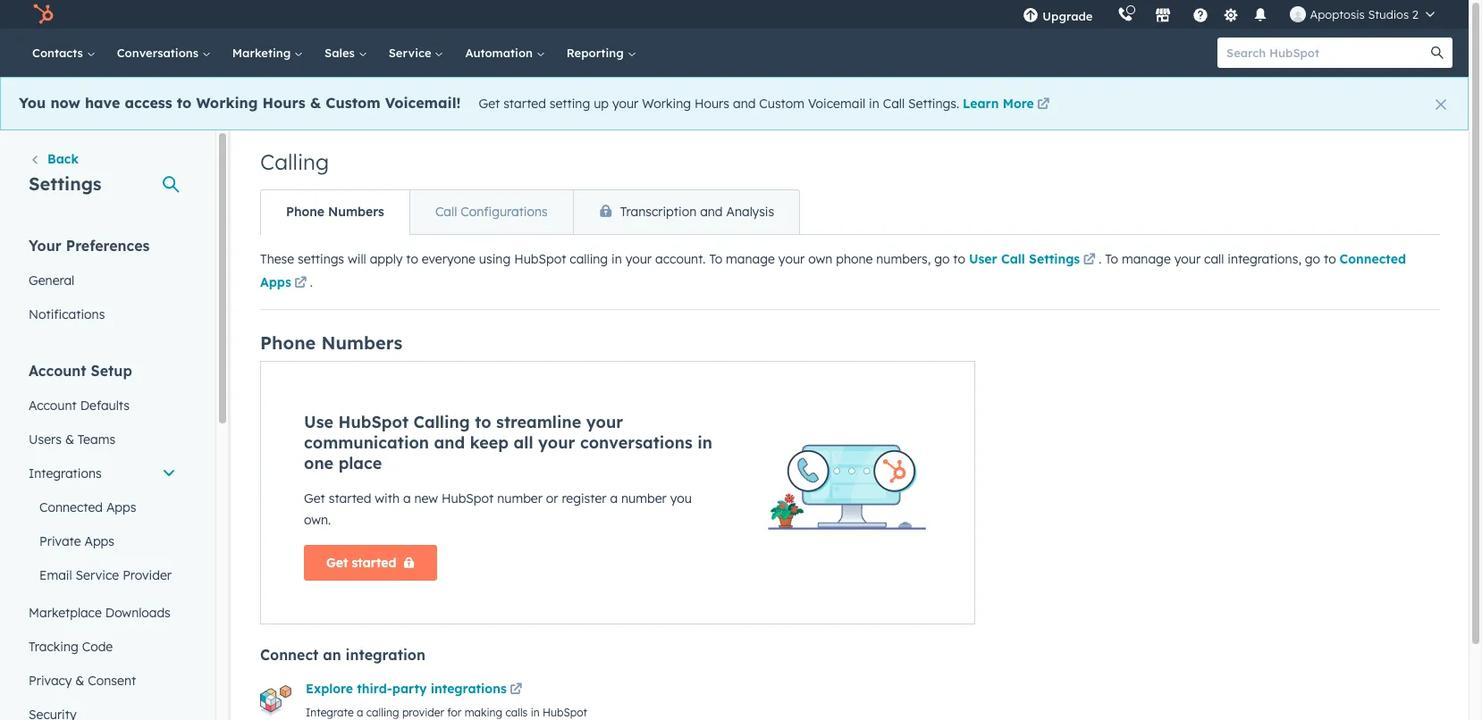 Task type: describe. For each thing, give the bounding box(es) containing it.
phone numbers inside navigation
[[286, 204, 385, 220]]

learn more
[[963, 96, 1035, 112]]

defaults
[[80, 398, 130, 414]]

close image
[[1436, 99, 1447, 110]]

setting
[[550, 96, 590, 112]]

to left user at the top right of page
[[954, 251, 966, 267]]

an
[[323, 647, 341, 665]]

calling icon image
[[1118, 7, 1135, 23]]

calling inside use hubspot calling to streamline your communication and keep all your conversations in one place
[[414, 412, 470, 433]]

use
[[304, 412, 334, 433]]

private apps
[[39, 534, 114, 550]]

learn
[[963, 96, 999, 112]]

call configurations
[[435, 204, 548, 220]]

settings
[[298, 251, 344, 267]]

calling icon button
[[1111, 3, 1142, 26]]

get started button
[[304, 546, 438, 581]]

2 to from the left
[[1106, 251, 1119, 267]]

0 vertical spatial connected
[[1340, 251, 1407, 267]]

own.
[[304, 512, 331, 529]]

studios
[[1369, 7, 1410, 21]]

or
[[546, 491, 559, 507]]

settings image
[[1223, 8, 1240, 24]]

apps for the left connected apps link
[[106, 500, 136, 516]]

in inside use hubspot calling to streamline your communication and keep all your conversations in one place
[[698, 433, 713, 453]]

third-
[[357, 682, 392, 698]]

account for account setup
[[29, 362, 86, 380]]

transcription
[[620, 204, 697, 220]]

started for you now have access to working hours & custom voicemail!
[[504, 96, 546, 112]]

link opens in a new window image inside explore third-party integrations link
[[510, 684, 523, 698]]

user
[[969, 251, 998, 267]]

working for to
[[196, 94, 258, 112]]

get inside button
[[326, 555, 348, 572]]

1 vertical spatial phone numbers
[[260, 332, 403, 354]]

marketplace downloads link
[[18, 597, 187, 631]]

one
[[304, 453, 334, 474]]

users
[[29, 432, 62, 448]]

get started
[[326, 555, 397, 572]]

notifications button
[[1246, 0, 1277, 29]]

hubspot image
[[32, 4, 54, 25]]

integrations
[[431, 682, 507, 698]]

0 vertical spatial connected apps
[[260, 251, 1407, 291]]

voicemail!
[[385, 94, 461, 112]]

marketing link
[[222, 29, 314, 77]]

settings inside user call settings link
[[1030, 251, 1081, 267]]

Search HubSpot search field
[[1218, 38, 1437, 68]]

privacy & consent
[[29, 673, 136, 690]]

and for your
[[434, 433, 465, 453]]

users & teams link
[[18, 423, 187, 457]]

email service provider link
[[18, 559, 187, 593]]

link opens in a new window image inside learn more link
[[1038, 98, 1050, 112]]

private apps link
[[18, 525, 187, 559]]

. for .
[[310, 275, 313, 291]]

connect an integration
[[260, 647, 426, 665]]

users & teams
[[29, 432, 115, 448]]

2 manage from the left
[[1122, 251, 1171, 267]]

started for use hubspot calling to streamline your communication and keep all your conversations in one place
[[329, 491, 372, 507]]

help button
[[1186, 0, 1217, 29]]

1 horizontal spatial connected apps link
[[260, 251, 1407, 295]]

1 horizontal spatial a
[[403, 491, 411, 507]]

setup
[[91, 362, 132, 380]]

apps inside connected apps
[[260, 275, 291, 291]]

to right the apply
[[406, 251, 418, 267]]

get for you now have access to working hours & custom voicemail!
[[479, 96, 500, 112]]

teams
[[78, 432, 115, 448]]

1 manage from the left
[[726, 251, 775, 267]]

provider
[[123, 568, 172, 584]]

you
[[19, 94, 46, 112]]

notifications image
[[1253, 8, 1270, 24]]

marketplace downloads
[[29, 606, 171, 622]]

custom for &
[[326, 94, 381, 112]]

everyone
[[422, 251, 476, 267]]

reporting link
[[556, 29, 647, 77]]

apoptosis studios 2
[[1311, 7, 1419, 21]]

2 horizontal spatial a
[[610, 491, 618, 507]]

user call settings link
[[969, 250, 1099, 272]]

hubspot right using
[[514, 251, 567, 267]]

notifications
[[29, 307, 105, 323]]

apoptosis
[[1311, 7, 1366, 21]]

calls
[[506, 707, 528, 720]]

contacts link
[[21, 29, 106, 77]]

party
[[392, 682, 427, 698]]

0 vertical spatial settings
[[29, 173, 102, 195]]

2 number from the left
[[622, 491, 667, 507]]

these
[[260, 251, 294, 267]]

settings link
[[1220, 5, 1243, 24]]

sales link
[[314, 29, 378, 77]]

access
[[125, 94, 172, 112]]

your left "own"
[[779, 251, 805, 267]]

get started setting up your working hours and custom voicemail in call settings.
[[479, 96, 963, 112]]

making
[[465, 707, 503, 720]]

service inside account setup element
[[76, 568, 119, 584]]

more
[[1003, 96, 1035, 112]]

provider
[[402, 707, 444, 720]]

email service provider
[[39, 568, 172, 584]]

hours for &
[[263, 94, 306, 112]]

explore third-party integrations link
[[306, 681, 526, 702]]

in down transcription
[[612, 251, 622, 267]]

1 go from the left
[[935, 251, 950, 267]]

calling set up image
[[765, 405, 932, 530]]

reporting
[[567, 46, 627, 60]]

2 go from the left
[[1306, 251, 1321, 267]]

up
[[594, 96, 609, 112]]

1 number from the left
[[497, 491, 543, 507]]

use hubspot calling to streamline your communication and keep all your conversations in one place
[[304, 412, 713, 474]]

apps for private apps link
[[84, 534, 114, 550]]

link opens in a new window image inside user call settings link
[[1084, 254, 1096, 267]]

0 horizontal spatial connected apps link
[[18, 491, 187, 525]]

you now have access to working hours & custom voicemail!
[[19, 94, 461, 112]]

to right integrations,
[[1325, 251, 1337, 267]]

upgrade
[[1043, 9, 1093, 23]]

notifications link
[[18, 298, 187, 332]]

communication
[[304, 433, 429, 453]]

integration
[[346, 647, 426, 665]]

code
[[82, 639, 113, 656]]

custom for and
[[760, 96, 805, 112]]

1 vertical spatial numbers
[[321, 332, 403, 354]]

connected apps inside account setup element
[[39, 500, 136, 516]]

navigation containing phone numbers
[[260, 190, 801, 235]]

1 vertical spatial phone
[[260, 332, 316, 354]]

working for your
[[642, 96, 691, 112]]

phone inside navigation
[[286, 204, 325, 220]]

sales
[[325, 46, 358, 60]]

started inside button
[[352, 555, 397, 572]]

2
[[1413, 7, 1419, 21]]

keep
[[470, 433, 509, 453]]

you now have access to working hours & custom voicemail! alert
[[0, 77, 1469, 131]]



Task type: vqa. For each thing, say whether or not it's contained in the screenshot.
first go from the left
yes



Task type: locate. For each thing, give the bounding box(es) containing it.
marketing
[[232, 46, 294, 60]]

get inside get started with a new hubspot number or register a number you own.
[[304, 491, 325, 507]]

learn more link
[[963, 96, 1053, 114]]

manage left call at right top
[[1122, 251, 1171, 267]]

numbers down will
[[321, 332, 403, 354]]

started inside get started with a new hubspot number or register a number you own.
[[329, 491, 372, 507]]

0 horizontal spatial and
[[434, 433, 465, 453]]

manage down analysis
[[726, 251, 775, 267]]

& right the privacy
[[75, 673, 84, 690]]

2 vertical spatial and
[[434, 433, 465, 453]]

these settings will apply to everyone using hubspot calling in your account. to manage your own phone numbers, go to
[[260, 251, 969, 267]]

streamline
[[496, 412, 582, 433]]

2 vertical spatial started
[[352, 555, 397, 572]]

. to manage your call integrations, go to
[[1099, 251, 1340, 267]]

hubspot inside get started with a new hubspot number or register a number you own.
[[442, 491, 494, 507]]

0 horizontal spatial connected
[[39, 500, 103, 516]]

account setup element
[[18, 361, 187, 721]]

1 account from the top
[[29, 362, 86, 380]]

1 vertical spatial get
[[304, 491, 325, 507]]

0 horizontal spatial calling
[[260, 148, 329, 175]]

own
[[809, 251, 833, 267]]

account inside "link"
[[29, 398, 77, 414]]

2 horizontal spatial call
[[1002, 251, 1026, 267]]

1 horizontal spatial settings
[[1030, 251, 1081, 267]]

2 horizontal spatial and
[[733, 96, 756, 112]]

started left the setting
[[504, 96, 546, 112]]

2 account from the top
[[29, 398, 77, 414]]

2 vertical spatial call
[[1002, 251, 1026, 267]]

go right numbers,
[[935, 251, 950, 267]]

get inside you now have access to working hours & custom voicemail! alert
[[479, 96, 500, 112]]

account setup
[[29, 362, 132, 380]]

call
[[883, 96, 905, 112], [435, 204, 457, 220], [1002, 251, 1026, 267]]

your right 'streamline'
[[587, 412, 624, 433]]

to inside use hubspot calling to streamline your communication and keep all your conversations in one place
[[475, 412, 492, 433]]

1 horizontal spatial connected
[[1340, 251, 1407, 267]]

call right user at the top right of page
[[1002, 251, 1026, 267]]

phone
[[286, 204, 325, 220], [260, 332, 316, 354]]

preferences
[[66, 237, 150, 255]]

call left settings.
[[883, 96, 905, 112]]

link opens in a new window image
[[1038, 97, 1050, 114]]

0 horizontal spatial connected apps
[[39, 500, 136, 516]]

0 horizontal spatial number
[[497, 491, 543, 507]]

0 vertical spatial numbers
[[328, 204, 385, 220]]

consent
[[88, 673, 136, 690]]

0 vertical spatial call
[[883, 96, 905, 112]]

service link
[[378, 29, 455, 77]]

conversations link
[[106, 29, 222, 77]]

account defaults link
[[18, 389, 187, 423]]

settings
[[29, 173, 102, 195], [1030, 251, 1081, 267]]

call configurations link
[[410, 191, 573, 234]]

connected apps
[[260, 251, 1407, 291], [39, 500, 136, 516]]

. right user call settings
[[1099, 251, 1102, 267]]

service up voicemail! on the left of the page
[[389, 46, 435, 60]]

number left or
[[497, 491, 543, 507]]

a down third-
[[357, 707, 364, 720]]

1 vertical spatial started
[[329, 491, 372, 507]]

2 horizontal spatial get
[[479, 96, 500, 112]]

0 vertical spatial and
[[733, 96, 756, 112]]

0 horizontal spatial go
[[935, 251, 950, 267]]

0 vertical spatial apps
[[260, 275, 291, 291]]

using
[[479, 251, 511, 267]]

service inside 'link'
[[389, 46, 435, 60]]

1 horizontal spatial manage
[[1122, 251, 1171, 267]]

1 horizontal spatial hours
[[695, 96, 730, 112]]

0 horizontal spatial service
[[76, 568, 119, 584]]

help image
[[1194, 8, 1210, 24]]

0 vertical spatial started
[[504, 96, 546, 112]]

in right conversations
[[698, 433, 713, 453]]

0 vertical spatial get
[[479, 96, 500, 112]]

go right integrations,
[[1306, 251, 1321, 267]]

to right account. at the left top of page
[[710, 251, 723, 267]]

0 horizontal spatial calling
[[367, 707, 399, 720]]

hubspot right new
[[442, 491, 494, 507]]

2 vertical spatial get
[[326, 555, 348, 572]]

1 vertical spatial connected
[[39, 500, 103, 516]]

get up "own."
[[304, 491, 325, 507]]

0 horizontal spatial working
[[196, 94, 258, 112]]

1 horizontal spatial connected apps
[[260, 251, 1407, 291]]

automation link
[[455, 29, 556, 77]]

1 horizontal spatial service
[[389, 46, 435, 60]]

hubspot inside use hubspot calling to streamline your communication and keep all your conversations in one place
[[339, 412, 409, 433]]

1 horizontal spatial &
[[75, 673, 84, 690]]

& inside alert
[[310, 94, 321, 112]]

settings right user at the top right of page
[[1030, 251, 1081, 267]]

started down place at left
[[329, 491, 372, 507]]

numbers up will
[[328, 204, 385, 220]]

0 vertical spatial calling
[[260, 148, 329, 175]]

and for working
[[733, 96, 756, 112]]

2 vertical spatial apps
[[84, 534, 114, 550]]

transcription and analysis button
[[573, 191, 800, 234]]

search image
[[1432, 47, 1444, 59]]

a left new
[[403, 491, 411, 507]]

1 horizontal spatial call
[[883, 96, 905, 112]]

to
[[710, 251, 723, 267], [1106, 251, 1119, 267]]

1 horizontal spatial custom
[[760, 96, 805, 112]]

navigation
[[260, 190, 801, 235]]

1 vertical spatial connected apps link
[[18, 491, 187, 525]]

apps up private apps link
[[106, 500, 136, 516]]

0 horizontal spatial settings
[[29, 173, 102, 195]]

upgrade image
[[1024, 8, 1040, 24]]

call
[[1205, 251, 1225, 267]]

tara schultz image
[[1291, 6, 1307, 22]]

started
[[504, 96, 546, 112], [329, 491, 372, 507], [352, 555, 397, 572]]

manage
[[726, 251, 775, 267], [1122, 251, 1171, 267]]

custom left voicemail
[[760, 96, 805, 112]]

1 vertical spatial settings
[[1030, 251, 1081, 267]]

1 horizontal spatial get
[[326, 555, 348, 572]]

to inside alert
[[177, 94, 192, 112]]

all
[[514, 433, 534, 453]]

now
[[50, 94, 80, 112]]

call inside you now have access to working hours & custom voicemail! alert
[[883, 96, 905, 112]]

number left you
[[622, 491, 667, 507]]

apps inside private apps link
[[84, 534, 114, 550]]

phone up settings
[[286, 204, 325, 220]]

hubspot link
[[21, 4, 67, 25]]

get down "own."
[[326, 555, 348, 572]]

. for . to manage your call integrations, go to
[[1099, 251, 1102, 267]]

apply
[[370, 251, 403, 267]]

account for account defaults
[[29, 398, 77, 414]]

0 vertical spatial phone
[[286, 204, 325, 220]]

1 horizontal spatial .
[[1099, 251, 1102, 267]]

explore
[[306, 682, 353, 698]]

2 horizontal spatial &
[[310, 94, 321, 112]]

0 horizontal spatial a
[[357, 707, 364, 720]]

1 horizontal spatial go
[[1306, 251, 1321, 267]]

your right all
[[538, 433, 576, 453]]

back link
[[29, 150, 79, 172]]

1 vertical spatial and
[[700, 204, 723, 220]]

will
[[348, 251, 366, 267]]

tracking code
[[29, 639, 113, 656]]

place
[[339, 453, 382, 474]]

get down automation
[[479, 96, 500, 112]]

call inside user call settings link
[[1002, 251, 1026, 267]]

back
[[47, 151, 79, 167]]

&
[[310, 94, 321, 112], [65, 432, 74, 448], [75, 673, 84, 690]]

settings down back
[[29, 173, 102, 195]]

1 to from the left
[[710, 251, 723, 267]]

to left all
[[475, 412, 492, 433]]

connect
[[260, 647, 319, 665]]

0 vertical spatial phone numbers
[[286, 204, 385, 220]]

started down with
[[352, 555, 397, 572]]

apps
[[260, 275, 291, 291], [106, 500, 136, 516], [84, 534, 114, 550]]

calling up phone numbers link
[[260, 148, 329, 175]]

2 vertical spatial &
[[75, 673, 84, 690]]

1 horizontal spatial calling
[[570, 251, 608, 267]]

hours for and
[[695, 96, 730, 112]]

account up account defaults
[[29, 362, 86, 380]]

calling left keep
[[414, 412, 470, 433]]

1 vertical spatial calling
[[367, 707, 399, 720]]

call up 'everyone'
[[435, 204, 457, 220]]

your inside you now have access to working hours & custom voicemail! alert
[[613, 96, 639, 112]]

a right register
[[610, 491, 618, 507]]

& for teams
[[65, 432, 74, 448]]

. down settings
[[310, 275, 313, 291]]

and inside use hubspot calling to streamline your communication and keep all your conversations in one place
[[434, 433, 465, 453]]

private
[[39, 534, 81, 550]]

phone numbers up settings
[[286, 204, 385, 220]]

0 vertical spatial service
[[389, 46, 435, 60]]

menu item
[[1106, 0, 1109, 29]]

numbers
[[328, 204, 385, 220], [321, 332, 403, 354]]

1 vertical spatial .
[[310, 275, 313, 291]]

1 vertical spatial apps
[[106, 500, 136, 516]]

menu containing apoptosis studios 2
[[1011, 0, 1448, 29]]

0 vertical spatial connected apps link
[[260, 251, 1407, 295]]

apps up email service provider link at the left bottom of the page
[[84, 534, 114, 550]]

1 vertical spatial call
[[435, 204, 457, 220]]

and inside you now have access to working hours & custom voicemail! alert
[[733, 96, 756, 112]]

1 horizontal spatial calling
[[414, 412, 470, 433]]

to right the access on the top of page
[[177, 94, 192, 112]]

1 horizontal spatial to
[[1106, 251, 1119, 267]]

account up users
[[29, 398, 77, 414]]

working down marketing
[[196, 94, 258, 112]]

numbers,
[[877, 251, 931, 267]]

0 vertical spatial .
[[1099, 251, 1102, 267]]

1 vertical spatial &
[[65, 432, 74, 448]]

custom down 'sales' link
[[326, 94, 381, 112]]

phone down these
[[260, 332, 316, 354]]

1 horizontal spatial number
[[622, 491, 667, 507]]

integrations,
[[1228, 251, 1302, 267]]

apps down these
[[260, 275, 291, 291]]

0 horizontal spatial to
[[710, 251, 723, 267]]

& for consent
[[75, 673, 84, 690]]

to right user call settings link
[[1106, 251, 1119, 267]]

voicemail
[[808, 96, 866, 112]]

& right users
[[65, 432, 74, 448]]

email
[[39, 568, 72, 584]]

1 horizontal spatial working
[[642, 96, 691, 112]]

search button
[[1423, 38, 1453, 68]]

marketplace
[[29, 606, 102, 622]]

working right up
[[642, 96, 691, 112]]

get for use hubspot calling to streamline your communication and keep all your conversations in one place
[[304, 491, 325, 507]]

0 horizontal spatial get
[[304, 491, 325, 507]]

menu
[[1011, 0, 1448, 29]]

contacts
[[32, 46, 87, 60]]

conversations
[[117, 46, 202, 60]]

your preferences
[[29, 237, 150, 255]]

0 horizontal spatial .
[[310, 275, 313, 291]]

tracking
[[29, 639, 79, 656]]

integrations
[[29, 466, 102, 482]]

general
[[29, 273, 74, 289]]

have
[[85, 94, 120, 112]]

your
[[613, 96, 639, 112], [626, 251, 652, 267], [779, 251, 805, 267], [1175, 251, 1201, 267], [587, 412, 624, 433], [538, 433, 576, 453]]

calling
[[570, 251, 608, 267], [367, 707, 399, 720]]

connected
[[1340, 251, 1407, 267], [39, 500, 103, 516]]

1 vertical spatial service
[[76, 568, 119, 584]]

in inside alert
[[869, 96, 880, 112]]

0 horizontal spatial manage
[[726, 251, 775, 267]]

numbers inside navigation
[[328, 204, 385, 220]]

integrate a calling provider for making calls in hubspot
[[306, 707, 588, 720]]

call inside 'call configurations' link
[[435, 204, 457, 220]]

hubspot
[[514, 251, 567, 267], [339, 412, 409, 433], [442, 491, 494, 507], [543, 707, 588, 720]]

privacy & consent link
[[18, 665, 187, 699]]

1 horizontal spatial and
[[700, 204, 723, 220]]

0 horizontal spatial custom
[[326, 94, 381, 112]]

0 horizontal spatial call
[[435, 204, 457, 220]]

and
[[733, 96, 756, 112], [700, 204, 723, 220], [434, 433, 465, 453]]

1 vertical spatial connected apps
[[39, 500, 136, 516]]

0 vertical spatial calling
[[570, 251, 608, 267]]

phone numbers up use
[[260, 332, 403, 354]]

downloads
[[105, 606, 171, 622]]

service down private apps link
[[76, 568, 119, 584]]

marketplaces button
[[1145, 0, 1183, 29]]

link opens in a new window image
[[1038, 98, 1050, 112], [1084, 250, 1096, 272], [1084, 254, 1096, 267], [295, 274, 307, 295], [295, 277, 307, 291], [510, 681, 523, 702], [510, 684, 523, 698]]

marketplaces image
[[1156, 8, 1172, 24]]

in right calls
[[531, 707, 540, 720]]

in right voicemail
[[869, 96, 880, 112]]

settings.
[[909, 96, 960, 112]]

your right up
[[613, 96, 639, 112]]

1 vertical spatial account
[[29, 398, 77, 414]]

0 horizontal spatial &
[[65, 432, 74, 448]]

1 vertical spatial calling
[[414, 412, 470, 433]]

account.
[[656, 251, 706, 267]]

your left account. at the left top of page
[[626, 251, 652, 267]]

your
[[29, 237, 62, 255]]

working
[[196, 94, 258, 112], [642, 96, 691, 112]]

connected inside account setup element
[[39, 500, 103, 516]]

your preferences element
[[18, 236, 187, 332]]

custom
[[326, 94, 381, 112], [760, 96, 805, 112]]

your left call at right top
[[1175, 251, 1201, 267]]

0 vertical spatial &
[[310, 94, 321, 112]]

hubspot up place at left
[[339, 412, 409, 433]]

tracking code link
[[18, 631, 187, 665]]

0 vertical spatial account
[[29, 362, 86, 380]]

& down 'sales' link
[[310, 94, 321, 112]]

and inside button
[[700, 204, 723, 220]]

phone numbers link
[[261, 191, 410, 234]]

started inside you now have access to working hours & custom voicemail! alert
[[504, 96, 546, 112]]

number
[[497, 491, 543, 507], [622, 491, 667, 507]]

hubspot right calls
[[543, 707, 588, 720]]

0 horizontal spatial hours
[[263, 94, 306, 112]]



